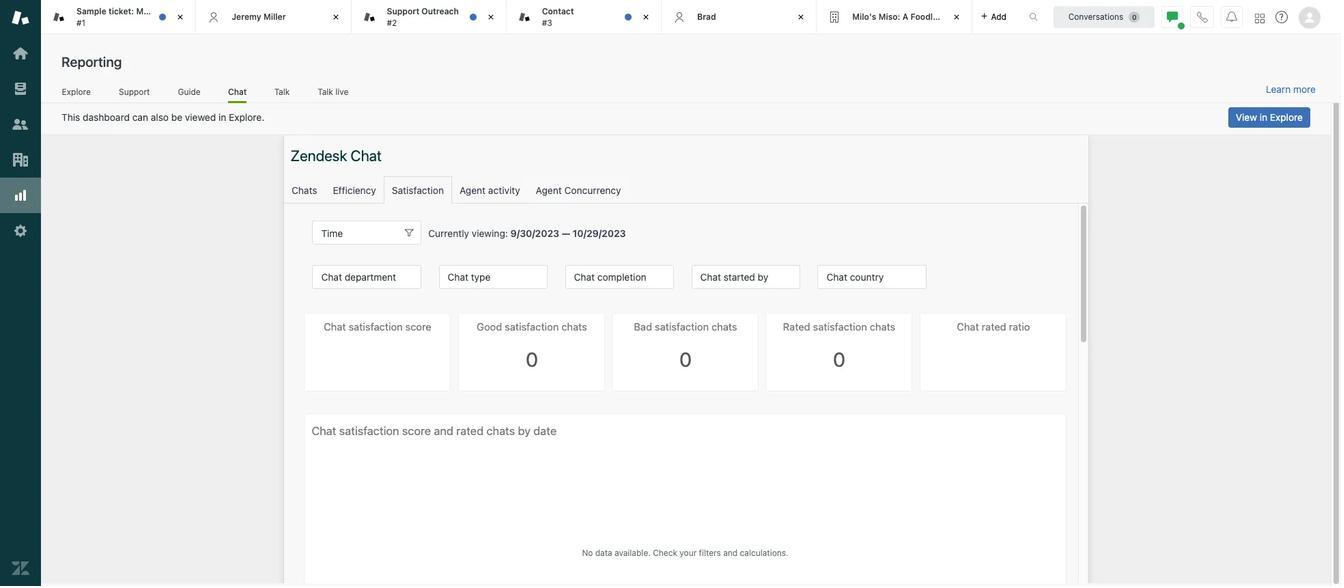 Task type: locate. For each thing, give the bounding box(es) containing it.
close image inside brad tab
[[795, 10, 808, 24]]

in
[[219, 111, 226, 123], [1260, 111, 1268, 123]]

organizations image
[[12, 151, 29, 169]]

close image
[[174, 10, 187, 24], [329, 10, 343, 24], [484, 10, 498, 24], [639, 10, 653, 24], [795, 10, 808, 24], [950, 10, 964, 24]]

explore inside button
[[1271, 111, 1303, 123]]

2 tab from the left
[[351, 0, 507, 34]]

explore link
[[61, 86, 91, 101]]

a
[[903, 11, 909, 22]]

6 close image from the left
[[950, 10, 964, 24]]

2 talk from the left
[[318, 86, 333, 97]]

conversations
[[1069, 11, 1124, 22]]

close image left #2
[[329, 10, 343, 24]]

support
[[387, 6, 420, 16], [119, 86, 150, 97]]

in right view
[[1260, 111, 1268, 123]]

talk for talk
[[274, 86, 290, 97]]

1 talk from the left
[[274, 86, 290, 97]]

can
[[132, 111, 148, 123]]

close image left brad
[[639, 10, 653, 24]]

1 horizontal spatial explore
[[1271, 111, 1303, 123]]

talk for talk live
[[318, 86, 333, 97]]

foodlez
[[911, 11, 943, 22]]

explore down learn more link
[[1271, 111, 1303, 123]]

talk right chat
[[274, 86, 290, 97]]

dashboard
[[83, 111, 130, 123]]

explore.
[[229, 111, 265, 123]]

support up can
[[119, 86, 150, 97]]

support outreach #2
[[387, 6, 459, 28]]

0 vertical spatial support
[[387, 6, 420, 16]]

conversations button
[[1054, 6, 1155, 28]]

support link
[[118, 86, 150, 101]]

1 horizontal spatial in
[[1260, 111, 1268, 123]]

contact
[[542, 6, 574, 16]]

close image right outreach
[[484, 10, 498, 24]]

talk live
[[318, 86, 349, 97]]

support up #2
[[387, 6, 420, 16]]

close image right the the
[[174, 10, 187, 24]]

in inside button
[[1260, 111, 1268, 123]]

talk
[[274, 86, 290, 97], [318, 86, 333, 97]]

zendesk image
[[12, 560, 29, 577]]

tab
[[41, 0, 197, 34], [351, 0, 507, 34], [507, 0, 662, 34]]

#3
[[542, 17, 553, 28]]

1 horizontal spatial talk
[[318, 86, 333, 97]]

0 horizontal spatial talk
[[274, 86, 290, 97]]

guide link
[[178, 86, 201, 101]]

chat
[[228, 86, 247, 97]]

add button
[[972, 0, 1015, 33]]

jeremy miller
[[232, 11, 286, 22]]

close image right "foodlez"
[[950, 10, 964, 24]]

this dashboard can also be viewed in explore.
[[61, 111, 265, 123]]

reporting
[[61, 54, 122, 70]]

close image inside jeremy miller 'tab'
[[329, 10, 343, 24]]

2 close image from the left
[[329, 10, 343, 24]]

support inside support outreach #2
[[387, 6, 420, 16]]

milo's miso: a foodlez subsidiary
[[853, 11, 988, 22]]

admin image
[[12, 222, 29, 240]]

talk live link
[[317, 86, 349, 101]]

brad
[[698, 11, 716, 22]]

2 in from the left
[[1260, 111, 1268, 123]]

0 horizontal spatial in
[[219, 111, 226, 123]]

1 vertical spatial explore
[[1271, 111, 1303, 123]]

1 horizontal spatial support
[[387, 6, 420, 16]]

explore
[[62, 86, 91, 97], [1271, 111, 1303, 123]]

5 close image from the left
[[795, 10, 808, 24]]

in right viewed
[[219, 111, 226, 123]]

1 tab from the left
[[41, 0, 197, 34]]

explore up this
[[62, 86, 91, 97]]

0 horizontal spatial explore
[[62, 86, 91, 97]]

be
[[171, 111, 182, 123]]

#2
[[387, 17, 397, 28]]

miso:
[[879, 11, 901, 22]]

talk left live
[[318, 86, 333, 97]]

0 vertical spatial explore
[[62, 86, 91, 97]]

1 vertical spatial support
[[119, 86, 150, 97]]

close image left milo's
[[795, 10, 808, 24]]

button displays agent's chat status as online. image
[[1168, 11, 1178, 22]]

0 horizontal spatial support
[[119, 86, 150, 97]]

view in explore
[[1236, 111, 1303, 123]]

3 tab from the left
[[507, 0, 662, 34]]



Task type: describe. For each thing, give the bounding box(es) containing it.
the
[[159, 6, 172, 16]]

1 close image from the left
[[174, 10, 187, 24]]

subsidiary
[[945, 11, 988, 22]]

sample ticket: meet the ticket #1
[[77, 6, 197, 28]]

jeremy miller tab
[[196, 0, 351, 34]]

get help image
[[1276, 11, 1288, 23]]

support for support outreach #2
[[387, 6, 420, 16]]

live
[[336, 86, 349, 97]]

tab containing sample ticket: meet the ticket
[[41, 0, 197, 34]]

ticket:
[[109, 6, 134, 16]]

tab containing support outreach
[[351, 0, 507, 34]]

3 close image from the left
[[484, 10, 498, 24]]

add
[[992, 11, 1007, 22]]

meet
[[136, 6, 156, 16]]

reporting image
[[12, 187, 29, 204]]

also
[[151, 111, 169, 123]]

milo's miso: a foodlez subsidiary tab
[[817, 0, 988, 34]]

viewed
[[185, 111, 216, 123]]

notifications image
[[1227, 11, 1238, 22]]

view
[[1236, 111, 1258, 123]]

customers image
[[12, 115, 29, 133]]

zendesk support image
[[12, 9, 29, 27]]

brad tab
[[662, 0, 817, 34]]

learn more link
[[1267, 83, 1316, 96]]

close image inside milo's miso: a foodlez subsidiary tab
[[950, 10, 964, 24]]

outreach
[[422, 6, 459, 16]]

tab containing contact
[[507, 0, 662, 34]]

views image
[[12, 80, 29, 98]]

learn more
[[1267, 83, 1316, 95]]

support for support
[[119, 86, 150, 97]]

guide
[[178, 86, 201, 97]]

milo's
[[853, 11, 877, 22]]

chat link
[[228, 86, 247, 103]]

tabs tab list
[[41, 0, 1015, 34]]

4 close image from the left
[[639, 10, 653, 24]]

jeremy
[[232, 11, 261, 22]]

zendesk products image
[[1256, 13, 1265, 23]]

talk link
[[274, 86, 290, 101]]

contact #3
[[542, 6, 574, 28]]

more
[[1294, 83, 1316, 95]]

ticket
[[174, 6, 197, 16]]

miller
[[264, 11, 286, 22]]

1 in from the left
[[219, 111, 226, 123]]

this
[[61, 111, 80, 123]]

get started image
[[12, 44, 29, 62]]

main element
[[0, 0, 41, 586]]

view in explore button
[[1229, 107, 1311, 128]]

learn
[[1267, 83, 1291, 95]]

#1
[[77, 17, 85, 28]]

sample
[[77, 6, 106, 16]]



Task type: vqa. For each thing, say whether or not it's contained in the screenshot.


